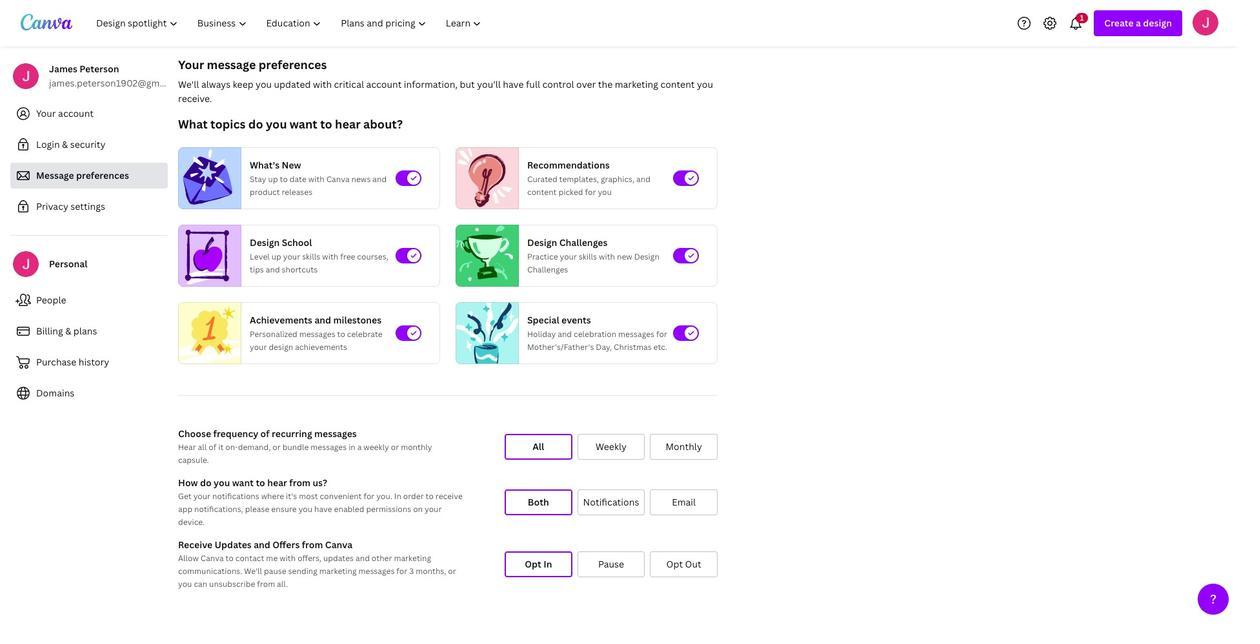 Task type: vqa. For each thing, say whether or not it's contained in the screenshot.


Task type: describe. For each thing, give the bounding box(es) containing it.
enabled
[[334, 504, 364, 515]]

1 vertical spatial preferences
[[76, 169, 129, 181]]

celebration
[[574, 329, 617, 340]]

contact
[[236, 553, 264, 564]]

Opt Out button
[[650, 551, 718, 577]]

to right order
[[426, 491, 434, 502]]

information,
[[404, 78, 458, 90]]

your inside design school level up your skills with free courses, tips and shortcuts
[[283, 251, 300, 262]]

purchase history
[[36, 356, 109, 368]]

Monthly button
[[650, 434, 718, 460]]

about?
[[364, 116, 403, 132]]

it's
[[286, 491, 297, 502]]

receive.
[[178, 92, 212, 105]]

0 horizontal spatial of
[[209, 442, 216, 453]]

3
[[410, 566, 414, 577]]

but
[[460, 78, 475, 90]]

allow
[[178, 553, 199, 564]]

james
[[49, 63, 77, 75]]

demand,
[[238, 442, 271, 453]]

skills inside the design challenges practice your skills with new design challenges
[[579, 251, 597, 262]]

in
[[349, 442, 356, 453]]

and inside special events holiday and celebration messages for mother's/father's day, christmas etc.
[[558, 329, 572, 340]]

order
[[403, 491, 424, 502]]

history
[[79, 356, 109, 368]]

message preferences
[[36, 169, 129, 181]]

both
[[528, 496, 549, 508]]

device.
[[178, 517, 205, 528]]

to up what's new stay up to date with canva news and product releases on the top of page
[[320, 116, 332, 132]]

your right on
[[425, 504, 442, 515]]

Pause button
[[578, 551, 645, 577]]

1 vertical spatial from
[[302, 539, 323, 551]]

0 horizontal spatial account
[[58, 107, 94, 119]]

pause
[[264, 566, 286, 577]]

for inside how do you want to hear from us? get your notifications where it's most convenient for you. in order to receive app notifications, please ensure you have enabled permissions on your device.
[[364, 491, 375, 502]]

from inside how do you want to hear from us? get your notifications where it's most convenient for you. in order to receive app notifications, please ensure you have enabled permissions on your device.
[[289, 477, 311, 489]]

always
[[201, 78, 231, 90]]

curated
[[528, 174, 558, 185]]

message preferences link
[[10, 163, 168, 189]]

free
[[340, 251, 355, 262]]

peterson
[[80, 63, 119, 75]]

messages inside the receive updates and offers from canva allow canva to contact me with offers, updates and other marketing communications. we'll pause sending marketing messages for 3 months, or you can unsubscribe from all.
[[359, 566, 395, 577]]

email
[[672, 496, 696, 508]]

design for design challenges
[[528, 236, 557, 249]]

purchase
[[36, 356, 76, 368]]

choose
[[178, 427, 211, 440]]

notifications
[[583, 496, 639, 508]]

we'll inside the receive updates and offers from canva allow canva to contact me with offers, updates and other marketing communications. we'll pause sending marketing messages for 3 months, or you can unsubscribe from all.
[[244, 566, 262, 577]]

top level navigation element
[[88, 10, 493, 36]]

topic image for design school
[[179, 225, 236, 287]]

privacy settings
[[36, 200, 105, 212]]

1 vertical spatial marketing
[[394, 553, 431, 564]]

critical
[[334, 78, 364, 90]]

with inside what's new stay up to date with canva news and product releases
[[308, 174, 325, 185]]

milestones
[[333, 314, 382, 326]]

a inside choose frequency of recurring messages hear all of it on-demand, or bundle messages in a weekly or monthly capsule.
[[358, 442, 362, 453]]

product
[[250, 187, 280, 198]]

settings
[[71, 200, 105, 212]]

get
[[178, 491, 192, 502]]

day,
[[596, 342, 612, 353]]

updates
[[323, 553, 354, 564]]

All button
[[505, 434, 573, 460]]

want inside how do you want to hear from us? get your notifications where it's most convenient for you. in order to receive app notifications, please ensure you have enabled permissions on your device.
[[232, 477, 254, 489]]

frequency
[[213, 427, 258, 440]]

design inside achievements and milestones personalized messages to celebrate your design achievements
[[269, 342, 293, 353]]

school
[[282, 236, 312, 249]]

you inside the receive updates and offers from canva allow canva to contact me with offers, updates and other marketing communications. we'll pause sending marketing messages for 3 months, or you can unsubscribe from all.
[[178, 579, 192, 590]]

special events holiday and celebration messages for mother's/father's day, christmas etc.
[[528, 314, 668, 353]]

login & security
[[36, 138, 106, 150]]

permissions
[[366, 504, 411, 515]]

communications.
[[178, 566, 242, 577]]

for inside recommendations curated templates, graphics, and content picked for you
[[585, 187, 596, 198]]

we'll inside your message preferences we'll always keep you updated with critical account information, but you'll have full control over the marketing content you receive.
[[178, 78, 199, 90]]

convenient
[[320, 491, 362, 502]]

canva for date
[[327, 174, 350, 185]]

us?
[[313, 477, 327, 489]]

monthly
[[666, 440, 702, 453]]

domains link
[[10, 380, 168, 406]]

for inside the receive updates and offers from canva allow canva to contact me with offers, updates and other marketing communications. we'll pause sending marketing messages for 3 months, or you can unsubscribe from all.
[[397, 566, 408, 577]]

stay
[[250, 174, 266, 185]]

celebrate
[[347, 329, 383, 340]]

you.
[[377, 491, 393, 502]]

capsule.
[[178, 455, 209, 466]]

& for login
[[62, 138, 68, 150]]

people
[[36, 294, 66, 306]]

design for design school
[[250, 236, 280, 249]]

new
[[617, 251, 633, 262]]

people link
[[10, 287, 168, 313]]

1 horizontal spatial do
[[248, 116, 263, 132]]

templates,
[[560, 174, 599, 185]]

for inside special events holiday and celebration messages for mother's/father's day, christmas etc.
[[657, 329, 668, 340]]

news
[[352, 174, 371, 185]]

date
[[290, 174, 307, 185]]

Notifications button
[[578, 489, 645, 515]]

have inside your message preferences we'll always keep you updated with critical account information, but you'll have full control over the marketing content you receive.
[[503, 78, 524, 90]]

picked
[[559, 187, 583, 198]]

it
[[218, 442, 224, 453]]

what
[[178, 116, 208, 132]]

app
[[178, 504, 192, 515]]

canva for canva
[[201, 553, 224, 564]]

hear
[[178, 442, 196, 453]]

marketing inside your message preferences we'll always keep you updated with critical account information, but you'll have full control over the marketing content you receive.
[[615, 78, 659, 90]]

tips
[[250, 264, 264, 275]]

on
[[413, 504, 423, 515]]

0 vertical spatial want
[[290, 116, 318, 132]]

on-
[[226, 442, 238, 453]]

mother's/father's
[[528, 342, 594, 353]]

preferences inside your message preferences we'll always keep you updated with critical account information, but you'll have full control over the marketing content you receive.
[[259, 57, 327, 72]]

topic image for design challenges
[[457, 225, 513, 287]]

recommendations curated templates, graphics, and content picked for you
[[528, 159, 651, 198]]

& for billing
[[65, 325, 71, 337]]

messages inside achievements and milestones personalized messages to celebrate your design achievements
[[299, 329, 336, 340]]

christmas
[[614, 342, 652, 353]]

monthly
[[401, 442, 432, 453]]

you inside recommendations curated templates, graphics, and content picked for you
[[598, 187, 612, 198]]

messages inside special events holiday and celebration messages for mother's/father's day, christmas etc.
[[619, 329, 655, 340]]

have inside how do you want to hear from us? get your notifications where it's most convenient for you. in order to receive app notifications, please ensure you have enabled permissions on your device.
[[314, 504, 332, 515]]

sending
[[288, 566, 318, 577]]

please
[[245, 504, 270, 515]]

offers
[[273, 539, 300, 551]]

can
[[194, 579, 207, 590]]

privacy settings link
[[10, 194, 168, 220]]

notifications,
[[194, 504, 243, 515]]

your message preferences we'll always keep you updated with critical account information, but you'll have full control over the marketing content you receive.
[[178, 57, 713, 105]]

james.peterson1902@gmail.com
[[49, 77, 191, 89]]

achievements
[[250, 314, 313, 326]]

to up where on the left bottom of page
[[256, 477, 265, 489]]

personalized
[[250, 329, 298, 340]]



Task type: locate. For each thing, give the bounding box(es) containing it.
0 horizontal spatial marketing
[[320, 566, 357, 577]]

your down personalized
[[250, 342, 267, 353]]

1 vertical spatial challenges
[[528, 264, 568, 275]]

0 vertical spatial preferences
[[259, 57, 327, 72]]

0 vertical spatial in
[[394, 491, 402, 502]]

or
[[273, 442, 281, 453], [391, 442, 399, 453], [448, 566, 456, 577]]

0 horizontal spatial a
[[358, 442, 362, 453]]

skills inside design school level up your skills with free courses, tips and shortcuts
[[302, 251, 320, 262]]

Opt In button
[[505, 551, 573, 577]]

receive updates and offers from canva allow canva to contact me with offers, updates and other marketing communications. we'll pause sending marketing messages for 3 months, or you can unsubscribe from all.
[[178, 539, 456, 590]]

1 vertical spatial &
[[65, 325, 71, 337]]

of left it
[[209, 442, 216, 453]]

topic image left holiday on the bottom of page
[[457, 299, 518, 367]]

with down offers
[[280, 553, 296, 564]]

content
[[661, 78, 695, 90], [528, 187, 557, 198]]

topic image left personalized
[[179, 299, 241, 367]]

create
[[1105, 17, 1134, 29]]

your up always
[[178, 57, 204, 72]]

2 horizontal spatial or
[[448, 566, 456, 577]]

1 vertical spatial design
[[269, 342, 293, 353]]

in right you. at the left bottom of the page
[[394, 491, 402, 502]]

of
[[261, 427, 270, 440], [209, 442, 216, 453]]

1 horizontal spatial in
[[544, 558, 552, 570]]

have left full
[[503, 78, 524, 90]]

0 vertical spatial canva
[[327, 174, 350, 185]]

billing & plans
[[36, 325, 97, 337]]

your account
[[36, 107, 94, 119]]

opt out
[[667, 558, 702, 570]]

design challenges practice your skills with new design challenges
[[528, 236, 660, 275]]

or right weekly
[[391, 442, 399, 453]]

design school level up your skills with free courses, tips and shortcuts
[[250, 236, 388, 275]]

your up login
[[36, 107, 56, 119]]

content inside recommendations curated templates, graphics, and content picked for you
[[528, 187, 557, 198]]

0 horizontal spatial have
[[314, 504, 332, 515]]

do right topics
[[248, 116, 263, 132]]

create a design button
[[1095, 10, 1183, 36]]

or right months,
[[448, 566, 456, 577]]

1 vertical spatial up
[[272, 251, 281, 262]]

0 vertical spatial &
[[62, 138, 68, 150]]

1 vertical spatial hear
[[267, 477, 287, 489]]

do inside how do you want to hear from us? get your notifications where it's most convenient for you. in order to receive app notifications, please ensure you have enabled permissions on your device.
[[200, 477, 212, 489]]

updated
[[274, 78, 311, 90]]

a right in
[[358, 442, 362, 453]]

with inside design school level up your skills with free courses, tips and shortcuts
[[322, 251, 339, 262]]

recommendations
[[528, 159, 610, 171]]

and inside design school level up your skills with free courses, tips and shortcuts
[[266, 264, 280, 275]]

in inside how do you want to hear from us? get your notifications where it's most convenient for you. in order to receive app notifications, please ensure you have enabled permissions on your device.
[[394, 491, 402, 502]]

plans
[[74, 325, 97, 337]]

1 horizontal spatial skills
[[579, 251, 597, 262]]

topic image for achievements and milestones
[[179, 299, 241, 367]]

with left "critical" at the top of page
[[313, 78, 332, 90]]

with right the date
[[308, 174, 325, 185]]

opt inside button
[[525, 558, 542, 570]]

canva up updates
[[325, 539, 353, 551]]

pause
[[599, 558, 624, 570]]

0 horizontal spatial design
[[250, 236, 280, 249]]

1 vertical spatial content
[[528, 187, 557, 198]]

control
[[543, 78, 574, 90]]

1 horizontal spatial opt
[[667, 558, 683, 570]]

and up me
[[254, 539, 270, 551]]

2 horizontal spatial marketing
[[615, 78, 659, 90]]

0 horizontal spatial content
[[528, 187, 557, 198]]

for left you. at the left bottom of the page
[[364, 491, 375, 502]]

the
[[598, 78, 613, 90]]

of up demand,
[[261, 427, 270, 440]]

login
[[36, 138, 60, 150]]

and up mother's/father's
[[558, 329, 572, 340]]

1 horizontal spatial design
[[528, 236, 557, 249]]

receive
[[178, 539, 213, 551]]

me
[[266, 553, 278, 564]]

1 vertical spatial have
[[314, 504, 332, 515]]

canva inside what's new stay up to date with canva news and product releases
[[327, 174, 350, 185]]

in down the both button
[[544, 558, 552, 570]]

special
[[528, 314, 560, 326]]

want up notifications
[[232, 477, 254, 489]]

and inside achievements and milestones personalized messages to celebrate your design achievements
[[315, 314, 331, 326]]

1 horizontal spatial preferences
[[259, 57, 327, 72]]

hear up where on the left bottom of page
[[267, 477, 287, 489]]

up
[[268, 174, 278, 185], [272, 251, 281, 262]]

marketing right the
[[615, 78, 659, 90]]

1 horizontal spatial account
[[366, 78, 402, 90]]

0 vertical spatial account
[[366, 78, 402, 90]]

opt down the both button
[[525, 558, 542, 570]]

achievements and milestones personalized messages to celebrate your design achievements
[[250, 314, 383, 353]]

to down updates
[[226, 553, 234, 564]]

0 vertical spatial design
[[1144, 17, 1173, 29]]

up inside design school level up your skills with free courses, tips and shortcuts
[[272, 251, 281, 262]]

up right stay
[[268, 174, 278, 185]]

opt left out at the right
[[667, 558, 683, 570]]

1 vertical spatial do
[[200, 477, 212, 489]]

0 vertical spatial hear
[[335, 116, 361, 132]]

your right practice
[[560, 251, 577, 262]]

and right graphics,
[[637, 174, 651, 185]]

with inside your message preferences we'll always keep you updated with critical account information, but you'll have full control over the marketing content you receive.
[[313, 78, 332, 90]]

up for design
[[272, 251, 281, 262]]

content inside your message preferences we'll always keep you updated with critical account information, but you'll have full control over the marketing content you receive.
[[661, 78, 695, 90]]

a right create at the right top
[[1136, 17, 1142, 29]]

with inside the receive updates and offers from canva allow canva to contact me with offers, updates and other marketing communications. we'll pause sending marketing messages for 3 months, or you can unsubscribe from all.
[[280, 553, 296, 564]]

your inside the design challenges practice your skills with new design challenges
[[560, 251, 577, 262]]

messages
[[299, 329, 336, 340], [619, 329, 655, 340], [314, 427, 357, 440], [311, 442, 347, 453], [359, 566, 395, 577]]

opt for opt out
[[667, 558, 683, 570]]

we'll down contact
[[244, 566, 262, 577]]

account right "critical" at the top of page
[[366, 78, 402, 90]]

& right login
[[62, 138, 68, 150]]

security
[[70, 138, 106, 150]]

challenges down practice
[[528, 264, 568, 275]]

offers,
[[298, 553, 322, 564]]

0 horizontal spatial want
[[232, 477, 254, 489]]

0 vertical spatial from
[[289, 477, 311, 489]]

preferences
[[259, 57, 327, 72], [76, 169, 129, 181]]

months,
[[416, 566, 446, 577]]

for down templates, at the left of the page
[[585, 187, 596, 198]]

personal
[[49, 258, 87, 270]]

for
[[585, 187, 596, 198], [657, 329, 668, 340], [364, 491, 375, 502], [397, 566, 408, 577]]

topic image for what's new
[[179, 147, 236, 209]]

0 horizontal spatial skills
[[302, 251, 320, 262]]

domains
[[36, 387, 74, 399]]

skills
[[302, 251, 320, 262], [579, 251, 597, 262]]

2 horizontal spatial design
[[634, 251, 660, 262]]

messages up christmas
[[619, 329, 655, 340]]

opt for opt in
[[525, 558, 542, 570]]

with inside the design challenges practice your skills with new design challenges
[[599, 251, 615, 262]]

your
[[283, 251, 300, 262], [560, 251, 577, 262], [250, 342, 267, 353], [193, 491, 211, 502], [425, 504, 442, 515]]

1 horizontal spatial have
[[503, 78, 524, 90]]

ensure
[[271, 504, 297, 515]]

0 vertical spatial have
[[503, 78, 524, 90]]

to left the date
[[280, 174, 288, 185]]

your inside achievements and milestones personalized messages to celebrate your design achievements
[[250, 342, 267, 353]]

0 vertical spatial of
[[261, 427, 270, 440]]

opt inside button
[[667, 558, 683, 570]]

skills up shortcuts
[[302, 251, 320, 262]]

1 vertical spatial account
[[58, 107, 94, 119]]

1 vertical spatial we'll
[[244, 566, 262, 577]]

topic image left curated
[[457, 147, 513, 209]]

design
[[1144, 17, 1173, 29], [269, 342, 293, 353]]

& left plans
[[65, 325, 71, 337]]

0 vertical spatial up
[[268, 174, 278, 185]]

and right news on the left
[[373, 174, 387, 185]]

and
[[373, 174, 387, 185], [637, 174, 651, 185], [266, 264, 280, 275], [315, 314, 331, 326], [558, 329, 572, 340], [254, 539, 270, 551], [356, 553, 370, 564]]

a
[[1136, 17, 1142, 29], [358, 442, 362, 453]]

1 vertical spatial a
[[358, 442, 362, 453]]

hear left about?
[[335, 116, 361, 132]]

1 horizontal spatial we'll
[[244, 566, 262, 577]]

have down most
[[314, 504, 332, 515]]

you'll
[[477, 78, 501, 90]]

marketing
[[615, 78, 659, 90], [394, 553, 431, 564], [320, 566, 357, 577]]

bundle
[[283, 442, 309, 453]]

messages up achievements in the bottom of the page
[[299, 329, 336, 340]]

opt in
[[525, 558, 552, 570]]

billing & plans link
[[10, 318, 168, 344]]

james peterson james.peterson1902@gmail.com
[[49, 63, 191, 89]]

1 horizontal spatial of
[[261, 427, 270, 440]]

weekly
[[596, 440, 627, 453]]

0 horizontal spatial or
[[273, 442, 281, 453]]

0 vertical spatial a
[[1136, 17, 1142, 29]]

design down personalized
[[269, 342, 293, 353]]

to inside achievements and milestones personalized messages to celebrate your design achievements
[[337, 329, 345, 340]]

1 skills from the left
[[302, 251, 320, 262]]

from up it's
[[289, 477, 311, 489]]

0 horizontal spatial we'll
[[178, 78, 199, 90]]

0 vertical spatial content
[[661, 78, 695, 90]]

0 horizontal spatial hear
[[267, 477, 287, 489]]

1 horizontal spatial design
[[1144, 17, 1173, 29]]

marketing down updates
[[320, 566, 357, 577]]

topic image left the tips
[[179, 225, 236, 287]]

from down pause
[[257, 579, 275, 590]]

up inside what's new stay up to date with canva news and product releases
[[268, 174, 278, 185]]

1 vertical spatial want
[[232, 477, 254, 489]]

for left 3
[[397, 566, 408, 577]]

to inside the receive updates and offers from canva allow canva to contact me with offers, updates and other marketing communications. we'll pause sending marketing messages for 3 months, or you can unsubscribe from all.
[[226, 553, 234, 564]]

and right the tips
[[266, 264, 280, 275]]

skills left new
[[579, 251, 597, 262]]

updates
[[215, 539, 252, 551]]

Email button
[[650, 489, 718, 515]]

with left new
[[599, 251, 615, 262]]

have
[[503, 78, 524, 90], [314, 504, 332, 515]]

canva left news on the left
[[327, 174, 350, 185]]

in inside button
[[544, 558, 552, 570]]

how
[[178, 477, 198, 489]]

we'll
[[178, 78, 199, 90], [244, 566, 262, 577]]

notifications
[[212, 491, 259, 502]]

1 horizontal spatial want
[[290, 116, 318, 132]]

your for message
[[178, 57, 204, 72]]

1 vertical spatial your
[[36, 107, 56, 119]]

0 horizontal spatial opt
[[525, 558, 542, 570]]

2 opt from the left
[[667, 558, 683, 570]]

a inside dropdown button
[[1136, 17, 1142, 29]]

0 horizontal spatial preferences
[[76, 169, 129, 181]]

0 vertical spatial marketing
[[615, 78, 659, 90]]

2 skills from the left
[[579, 251, 597, 262]]

2 vertical spatial marketing
[[320, 566, 357, 577]]

for up etc.
[[657, 329, 668, 340]]

1 horizontal spatial marketing
[[394, 553, 431, 564]]

choose frequency of recurring messages hear all of it on-demand, or bundle messages in a weekly or monthly capsule.
[[178, 427, 432, 466]]

1 horizontal spatial content
[[661, 78, 695, 90]]

we'll up the receive.
[[178, 78, 199, 90]]

0 vertical spatial challenges
[[560, 236, 608, 249]]

account
[[366, 78, 402, 90], [58, 107, 94, 119]]

preferences up updated
[[259, 57, 327, 72]]

Weekly button
[[578, 434, 645, 460]]

1 vertical spatial canva
[[325, 539, 353, 551]]

marketing up 3
[[394, 553, 431, 564]]

and inside what's new stay up to date with canva news and product releases
[[373, 174, 387, 185]]

0 horizontal spatial design
[[269, 342, 293, 353]]

Both button
[[505, 489, 573, 515]]

or inside the receive updates and offers from canva allow canva to contact me with offers, updates and other marketing communications. we'll pause sending marketing messages for 3 months, or you can unsubscribe from all.
[[448, 566, 456, 577]]

or left bundle
[[273, 442, 281, 453]]

account inside your message preferences we'll always keep you updated with critical account information, but you'll have full control over the marketing content you receive.
[[366, 78, 402, 90]]

messages left in
[[311, 442, 347, 453]]

with left free
[[322, 251, 339, 262]]

design right new
[[634, 251, 660, 262]]

messages down other
[[359, 566, 395, 577]]

design inside design school level up your skills with free courses, tips and shortcuts
[[250, 236, 280, 249]]

1 horizontal spatial a
[[1136, 17, 1142, 29]]

account up "login & security"
[[58, 107, 94, 119]]

hear inside how do you want to hear from us? get your notifications where it's most convenient for you. in order to receive app notifications, please ensure you have enabled permissions on your device.
[[267, 477, 287, 489]]

0 vertical spatial we'll
[[178, 78, 199, 90]]

design up practice
[[528, 236, 557, 249]]

1 horizontal spatial your
[[178, 57, 204, 72]]

your right get
[[193, 491, 211, 502]]

canva up communications.
[[201, 553, 224, 564]]

preferences down the login & security link
[[76, 169, 129, 181]]

new
[[282, 159, 301, 171]]

james peterson image
[[1193, 9, 1219, 35]]

topic image left practice
[[457, 225, 513, 287]]

1 vertical spatial in
[[544, 558, 552, 570]]

holiday
[[528, 329, 556, 340]]

0 horizontal spatial your
[[36, 107, 56, 119]]

2 vertical spatial from
[[257, 579, 275, 590]]

topic image left stay
[[179, 147, 236, 209]]

all.
[[277, 579, 288, 590]]

1 horizontal spatial hear
[[335, 116, 361, 132]]

want down updated
[[290, 116, 318, 132]]

and up achievements in the bottom of the page
[[315, 314, 331, 326]]

challenges down the picked
[[560, 236, 608, 249]]

to down milestones in the left of the page
[[337, 329, 345, 340]]

your for account
[[36, 107, 56, 119]]

from up offers,
[[302, 539, 323, 551]]

privacy
[[36, 200, 68, 212]]

topic image for recommendations
[[457, 147, 513, 209]]

2 vertical spatial canva
[[201, 553, 224, 564]]

up for what's
[[268, 174, 278, 185]]

to inside what's new stay up to date with canva news and product releases
[[280, 174, 288, 185]]

0 horizontal spatial in
[[394, 491, 402, 502]]

design up level
[[250, 236, 280, 249]]

topic image for special events
[[457, 299, 518, 367]]

0 horizontal spatial do
[[200, 477, 212, 489]]

up right level
[[272, 251, 281, 262]]

1 vertical spatial of
[[209, 442, 216, 453]]

level
[[250, 251, 270, 262]]

0 vertical spatial your
[[178, 57, 204, 72]]

design
[[250, 236, 280, 249], [528, 236, 557, 249], [634, 251, 660, 262]]

and inside recommendations curated templates, graphics, and content picked for you
[[637, 174, 651, 185]]

your inside your message preferences we'll always keep you updated with critical account information, but you'll have full control over the marketing content you receive.
[[178, 57, 204, 72]]

and left other
[[356, 553, 370, 564]]

topic image
[[179, 147, 236, 209], [457, 147, 513, 209], [179, 225, 236, 287], [457, 225, 513, 287], [179, 299, 241, 367], [457, 299, 518, 367]]

all
[[533, 440, 545, 453]]

your down school
[[283, 251, 300, 262]]

achievements
[[295, 342, 347, 353]]

1 opt from the left
[[525, 558, 542, 570]]

over
[[577, 78, 596, 90]]

0 vertical spatial do
[[248, 116, 263, 132]]

design right create at the right top
[[1144, 17, 1173, 29]]

what's new stay up to date with canva news and product releases
[[250, 159, 387, 198]]

login & security link
[[10, 132, 168, 158]]

do right how
[[200, 477, 212, 489]]

how do you want to hear from us? get your notifications where it's most convenient for you. in order to receive app notifications, please ensure you have enabled permissions on your device.
[[178, 477, 463, 528]]

1 horizontal spatial or
[[391, 442, 399, 453]]

design inside dropdown button
[[1144, 17, 1173, 29]]

what topics do you want to hear about?
[[178, 116, 403, 132]]

messages up in
[[314, 427, 357, 440]]



